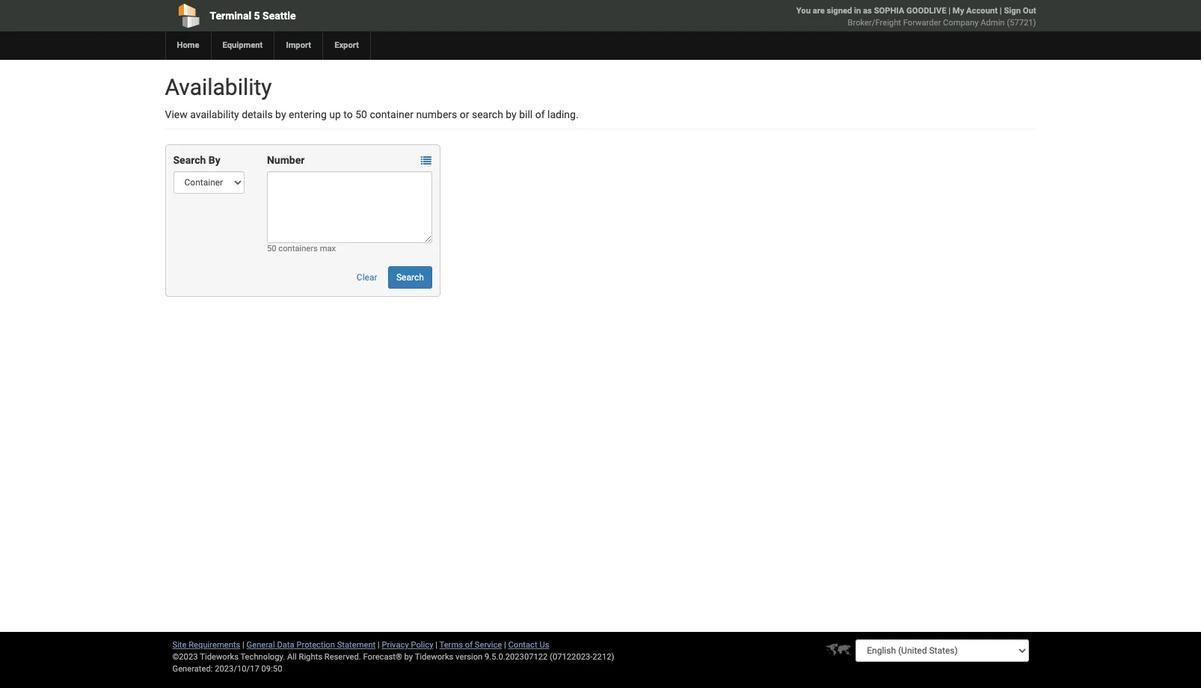 Task type: describe. For each thing, give the bounding box(es) containing it.
entering
[[289, 108, 327, 120]]

us
[[540, 640, 549, 650]]

terminal 5 seattle
[[210, 10, 296, 22]]

2023/10/17
[[215, 664, 259, 674]]

09:50
[[261, 664, 282, 674]]

admin
[[981, 18, 1005, 28]]

by
[[209, 154, 220, 166]]

terms of service link
[[439, 640, 502, 650]]

terminal
[[210, 10, 251, 22]]

general
[[247, 640, 275, 650]]

50 containers max
[[267, 244, 336, 254]]

number
[[267, 154, 305, 166]]

rights
[[299, 652, 322, 662]]

details
[[242, 108, 273, 120]]

bill
[[519, 108, 533, 120]]

up
[[329, 108, 341, 120]]

search
[[472, 108, 503, 120]]

generated:
[[172, 664, 213, 674]]

©2023 tideworks
[[172, 652, 239, 662]]

of inside site requirements | general data protection statement | privacy policy | terms of service | contact us ©2023 tideworks technology. all rights reserved. forecast® by tideworks version 9.5.0.202307122 (07122023-2212) generated: 2023/10/17 09:50
[[465, 640, 473, 650]]

| up 9.5.0.202307122
[[504, 640, 506, 650]]

you
[[796, 6, 811, 16]]

protection
[[296, 640, 335, 650]]

search for search
[[396, 272, 424, 283]]

privacy
[[382, 640, 409, 650]]

5
[[254, 10, 260, 22]]

terms
[[439, 640, 463, 650]]

import
[[286, 40, 311, 50]]

out
[[1023, 6, 1036, 16]]

my
[[953, 6, 964, 16]]

clear button
[[348, 266, 386, 289]]

max
[[320, 244, 336, 254]]

broker/freight
[[848, 18, 901, 28]]

| up tideworks
[[436, 640, 438, 650]]

export
[[334, 40, 359, 50]]

lading.
[[548, 108, 579, 120]]

you are signed in as sophia goodlive | my account | sign out broker/freight forwarder company admin (57721)
[[796, 6, 1036, 28]]

policy
[[411, 640, 433, 650]]

technology.
[[240, 652, 285, 662]]

sophia
[[874, 6, 905, 16]]

search for search by
[[173, 154, 206, 166]]

| left general
[[242, 640, 244, 650]]

search by
[[173, 154, 220, 166]]

availability
[[165, 74, 272, 100]]

home
[[177, 40, 199, 50]]

terminal 5 seattle link
[[165, 0, 515, 31]]

by inside site requirements | general data protection statement | privacy policy | terms of service | contact us ©2023 tideworks technology. all rights reserved. forecast® by tideworks version 9.5.0.202307122 (07122023-2212) generated: 2023/10/17 09:50
[[404, 652, 413, 662]]

site requirements | general data protection statement | privacy policy | terms of service | contact us ©2023 tideworks technology. all rights reserved. forecast® by tideworks version 9.5.0.202307122 (07122023-2212) generated: 2023/10/17 09:50
[[172, 640, 614, 674]]

all
[[287, 652, 297, 662]]

equipment
[[223, 40, 263, 50]]

clear
[[357, 272, 377, 283]]

account
[[966, 6, 998, 16]]

my account link
[[953, 6, 998, 16]]

sign out link
[[1004, 6, 1036, 16]]

company
[[943, 18, 979, 28]]



Task type: locate. For each thing, give the bounding box(es) containing it.
|
[[949, 6, 951, 16], [1000, 6, 1002, 16], [242, 640, 244, 650], [378, 640, 380, 650], [436, 640, 438, 650], [504, 640, 506, 650]]

version
[[456, 652, 483, 662]]

0 horizontal spatial by
[[275, 108, 286, 120]]

(07122023-
[[550, 652, 593, 662]]

0 vertical spatial 50
[[355, 108, 367, 120]]

2212)
[[593, 652, 614, 662]]

site
[[172, 640, 187, 650]]

1 horizontal spatial 50
[[355, 108, 367, 120]]

site requirements link
[[172, 640, 240, 650]]

(57721)
[[1007, 18, 1036, 28]]

export link
[[322, 31, 370, 60]]

1 horizontal spatial by
[[404, 652, 413, 662]]

are
[[813, 6, 825, 16]]

1 vertical spatial 50
[[267, 244, 276, 254]]

show list image
[[421, 156, 431, 166]]

containers
[[278, 244, 318, 254]]

0 horizontal spatial 50
[[267, 244, 276, 254]]

container
[[370, 108, 414, 120]]

goodlive
[[907, 6, 947, 16]]

0 vertical spatial of
[[535, 108, 545, 120]]

service
[[475, 640, 502, 650]]

view availability details by entering up to 50 container numbers or search by bill of lading.
[[165, 108, 579, 120]]

of up version
[[465, 640, 473, 650]]

sign
[[1004, 6, 1021, 16]]

forwarder
[[903, 18, 941, 28]]

search button
[[388, 266, 432, 289]]

of right the bill at top
[[535, 108, 545, 120]]

seattle
[[263, 10, 296, 22]]

view
[[165, 108, 188, 120]]

1 vertical spatial search
[[396, 272, 424, 283]]

contact
[[508, 640, 538, 650]]

50
[[355, 108, 367, 120], [267, 244, 276, 254]]

availability
[[190, 108, 239, 120]]

0 horizontal spatial of
[[465, 640, 473, 650]]

by
[[275, 108, 286, 120], [506, 108, 517, 120], [404, 652, 413, 662]]

by down "privacy policy" link
[[404, 652, 413, 662]]

by left the bill at top
[[506, 108, 517, 120]]

50 left the containers
[[267, 244, 276, 254]]

50 right the to
[[355, 108, 367, 120]]

Number text field
[[267, 171, 432, 243]]

0 vertical spatial search
[[173, 154, 206, 166]]

tideworks
[[415, 652, 454, 662]]

numbers
[[416, 108, 457, 120]]

0 horizontal spatial search
[[173, 154, 206, 166]]

search left "by"
[[173, 154, 206, 166]]

contact us link
[[508, 640, 549, 650]]

| left "my"
[[949, 6, 951, 16]]

import link
[[274, 31, 322, 60]]

search inside button
[[396, 272, 424, 283]]

home link
[[165, 31, 211, 60]]

as
[[863, 6, 872, 16]]

or
[[460, 108, 469, 120]]

| left sign
[[1000, 6, 1002, 16]]

1 horizontal spatial of
[[535, 108, 545, 120]]

search
[[173, 154, 206, 166], [396, 272, 424, 283]]

signed
[[827, 6, 852, 16]]

1 horizontal spatial search
[[396, 272, 424, 283]]

2 horizontal spatial by
[[506, 108, 517, 120]]

| up forecast® on the left bottom of page
[[378, 640, 380, 650]]

1 vertical spatial of
[[465, 640, 473, 650]]

reserved.
[[324, 652, 361, 662]]

by right details
[[275, 108, 286, 120]]

statement
[[337, 640, 376, 650]]

of
[[535, 108, 545, 120], [465, 640, 473, 650]]

in
[[854, 6, 861, 16]]

equipment link
[[211, 31, 274, 60]]

requirements
[[189, 640, 240, 650]]

data
[[277, 640, 294, 650]]

general data protection statement link
[[247, 640, 376, 650]]

search right clear button
[[396, 272, 424, 283]]

forecast®
[[363, 652, 402, 662]]

9.5.0.202307122
[[485, 652, 548, 662]]

privacy policy link
[[382, 640, 433, 650]]

to
[[344, 108, 353, 120]]



Task type: vqa. For each thing, say whether or not it's contained in the screenshot.
bottom the MSC
no



